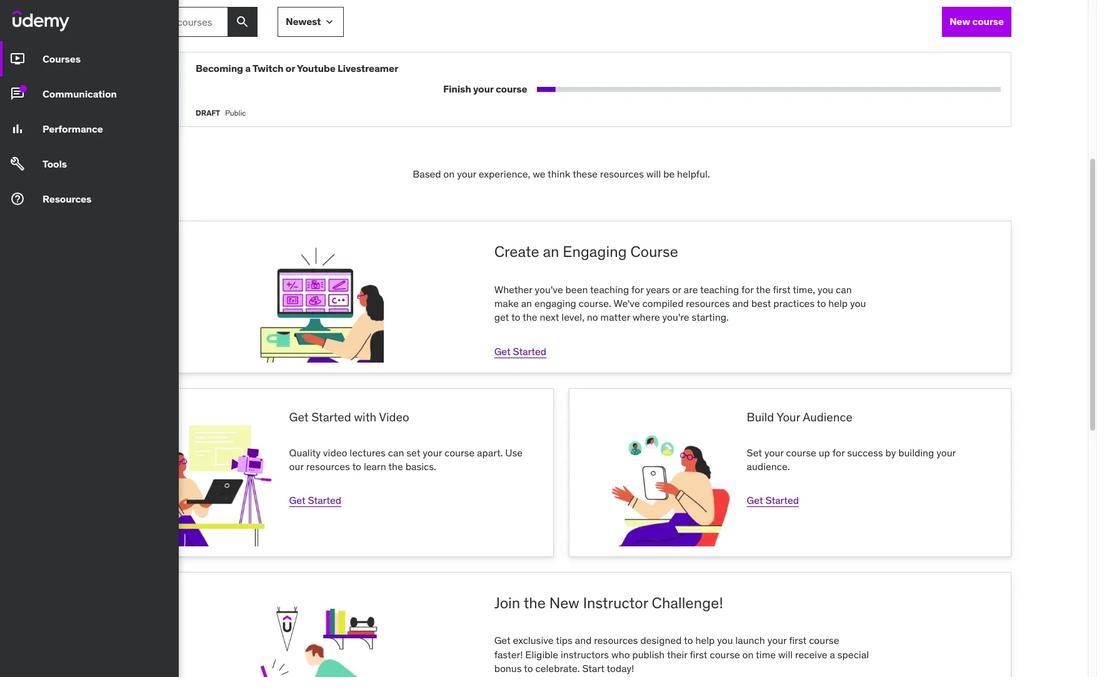 Task type: vqa. For each thing, say whether or not it's contained in the screenshot.
the right a
yes



Task type: locate. For each thing, give the bounding box(es) containing it.
and left best
[[733, 297, 749, 310]]

1 horizontal spatial and
[[733, 297, 749, 310]]

2 medium image from the top
[[10, 121, 25, 136]]

performance link
[[0, 111, 179, 146]]

get inside get exclusive tips and resources designed to help you launch your first course faster! eligible instructors who publish their first course on time will receive a special bonus to celebrate. start today!
[[495, 634, 511, 647]]

for inside set your course up for success by building your audience.
[[833, 446, 845, 459]]

first inside whether you've been teaching for years or are teaching for the first time, you can make an engaging course. we've compiled resources and best practices to help you get to the next level, no matter where you're starting.
[[773, 283, 791, 296]]

get down audience.
[[747, 494, 764, 507]]

resources link
[[0, 181, 179, 217]]

will
[[647, 167, 661, 180], [779, 648, 793, 661]]

can right time,
[[836, 283, 852, 296]]

new course button
[[943, 7, 1012, 37]]

finish your course
[[443, 83, 528, 95]]

the inside quality video lectures can set your course apart. use our resources to learn the basics.
[[389, 460, 403, 473]]

for for create an engaging course
[[632, 283, 644, 296]]

becoming
[[196, 62, 243, 74]]

can
[[836, 283, 852, 296], [388, 446, 404, 459]]

to down "lectures"
[[352, 460, 362, 473]]

medium image left tools
[[10, 156, 25, 171]]

small image
[[324, 15, 336, 28]]

years
[[646, 283, 670, 296]]

1 horizontal spatial a
[[830, 648, 836, 661]]

get started link for get
[[289, 494, 342, 507]]

performance
[[43, 122, 103, 135]]

resources inside quality video lectures can set your course apart. use our resources to learn the basics.
[[306, 460, 350, 473]]

search image
[[235, 14, 250, 29]]

get started down get
[[495, 345, 547, 358]]

think
[[548, 167, 571, 180]]

best
[[752, 297, 772, 310]]

for for build your audience
[[833, 446, 845, 459]]

0 horizontal spatial get started link
[[289, 494, 342, 507]]

medium image left 'performance'
[[10, 121, 25, 136]]

courses
[[43, 52, 81, 65]]

0 horizontal spatial help
[[696, 634, 715, 647]]

first
[[773, 283, 791, 296], [790, 634, 807, 647], [690, 648, 708, 661]]

their
[[667, 648, 688, 661]]

started down audience.
[[766, 494, 799, 507]]

get up faster!
[[495, 634, 511, 647]]

and
[[733, 297, 749, 310], [575, 634, 592, 647]]

the
[[756, 283, 771, 296], [523, 311, 538, 324], [389, 460, 403, 473], [524, 593, 546, 613]]

will right time
[[779, 648, 793, 661]]

course
[[973, 15, 1005, 27], [620, 81, 658, 96], [496, 83, 528, 95], [445, 446, 475, 459], [787, 446, 817, 459], [809, 634, 840, 647], [710, 648, 740, 661]]

resources
[[43, 192, 91, 205]]

medium image inside the resources link
[[10, 192, 25, 207]]

0 vertical spatial a
[[245, 62, 251, 74]]

0 horizontal spatial and
[[575, 634, 592, 647]]

1 vertical spatial will
[[779, 648, 793, 661]]

1 horizontal spatial will
[[779, 648, 793, 661]]

join
[[495, 593, 521, 613]]

1 horizontal spatial help
[[829, 297, 848, 310]]

1 vertical spatial and
[[575, 634, 592, 647]]

finish
[[443, 83, 471, 95]]

on right based
[[444, 167, 455, 180]]

resources up who
[[594, 634, 638, 647]]

0 vertical spatial you
[[818, 283, 834, 296]]

help down challenge!
[[696, 634, 715, 647]]

first up practices
[[773, 283, 791, 296]]

level,
[[562, 311, 585, 324]]

get started link
[[495, 345, 547, 358], [289, 494, 342, 507], [747, 494, 799, 507]]

1 horizontal spatial or
[[673, 283, 682, 296]]

help inside get exclusive tips and resources designed to help you launch your first course faster! eligible instructors who publish their first course on time will receive a special bonus to celebrate. start today!
[[696, 634, 715, 647]]

exclusive
[[513, 634, 554, 647]]

get
[[495, 345, 511, 358], [289, 410, 309, 425], [289, 494, 306, 507], [747, 494, 764, 507], [495, 634, 511, 647]]

get started link for build
[[747, 494, 799, 507]]

1 vertical spatial you
[[851, 297, 867, 310]]

time
[[756, 648, 776, 661]]

get started link down audience.
[[747, 494, 799, 507]]

youtube
[[297, 62, 336, 74]]

1 vertical spatial first
[[790, 634, 807, 647]]

draft
[[196, 108, 220, 117]]

help right practices
[[829, 297, 848, 310]]

edit / manage course link
[[385, 57, 813, 121]]

2 vertical spatial you
[[718, 634, 733, 647]]

teaching right are
[[701, 283, 739, 296]]

0 vertical spatial can
[[836, 283, 852, 296]]

0 horizontal spatial an
[[521, 297, 532, 310]]

1 vertical spatial or
[[673, 283, 682, 296]]

resources down video
[[306, 460, 350, 473]]

practices
[[774, 297, 815, 310]]

matter
[[601, 311, 631, 324]]

get for create an engaging course
[[495, 345, 511, 358]]

compiled
[[643, 297, 684, 310]]

an
[[543, 242, 560, 261], [521, 297, 532, 310]]

2 horizontal spatial for
[[833, 446, 845, 459]]

on
[[444, 167, 455, 180], [743, 648, 754, 661]]

0 horizontal spatial a
[[245, 62, 251, 74]]

1 horizontal spatial an
[[543, 242, 560, 261]]

0 vertical spatial first
[[773, 283, 791, 296]]

for right 'up'
[[833, 446, 845, 459]]

an inside whether you've been teaching for years or are teaching for the first time, you can make an engaging course. we've compiled resources and best practices to help you get to the next level, no matter where you're starting.
[[521, 297, 532, 310]]

1 vertical spatial an
[[521, 297, 532, 310]]

resources up 'starting.'
[[686, 297, 730, 310]]

get down our
[[289, 494, 306, 507]]

your inside get exclusive tips and resources designed to help you launch your first course faster! eligible instructors who publish their first course on time will receive a special bonus to celebrate. start today!
[[768, 634, 787, 647]]

get started down audience.
[[747, 494, 799, 507]]

3 medium image from the top
[[10, 156, 25, 171]]

0 horizontal spatial get started
[[289, 494, 342, 507]]

your right finish
[[474, 83, 494, 95]]

for
[[632, 283, 644, 296], [742, 283, 754, 296], [833, 446, 845, 459]]

first for join the new instructor challenge!
[[790, 634, 807, 647]]

get started link for create
[[495, 345, 547, 358]]

we
[[533, 167, 546, 180]]

started down video
[[308, 494, 342, 507]]

launch
[[736, 634, 765, 647]]

video
[[323, 446, 347, 459]]

to inside quality video lectures can set your course apart. use our resources to learn the basics.
[[352, 460, 362, 473]]

teaching up course.
[[590, 283, 629, 296]]

newest
[[286, 15, 321, 27]]

1 horizontal spatial on
[[743, 648, 754, 661]]

on down launch
[[743, 648, 754, 661]]

get up quality
[[289, 410, 309, 425]]

0 horizontal spatial on
[[444, 167, 455, 180]]

1 horizontal spatial can
[[836, 283, 852, 296]]

you inside get exclusive tips and resources designed to help you launch your first course faster! eligible instructors who publish their first course on time will receive a special bonus to celebrate. start today!
[[718, 634, 733, 647]]

0 vertical spatial on
[[444, 167, 455, 180]]

started down next
[[513, 345, 547, 358]]

get down get
[[495, 345, 511, 358]]

and inside whether you've been teaching for years or are teaching for the first time, you can make an engaging course. we've compiled resources and best practices to help you get to the next level, no matter where you're starting.
[[733, 297, 749, 310]]

started for get
[[308, 494, 342, 507]]

get started for create
[[495, 345, 547, 358]]

a left "twitch" at the top
[[245, 62, 251, 74]]

1 horizontal spatial for
[[742, 283, 754, 296]]

learn
[[364, 460, 386, 473]]

and inside get exclusive tips and resources designed to help you launch your first course faster! eligible instructors who publish their first course on time will receive a special bonus to celebrate. start today!
[[575, 634, 592, 647]]

an down whether
[[521, 297, 532, 310]]

or right "twitch" at the top
[[286, 62, 295, 74]]

1 vertical spatial on
[[743, 648, 754, 661]]

can left set
[[388, 446, 404, 459]]

quality video lectures can set your course apart. use our resources to learn the basics.
[[289, 446, 523, 473]]

1 horizontal spatial teaching
[[701, 283, 739, 296]]

get for build your audience
[[747, 494, 764, 507]]

for up best
[[742, 283, 754, 296]]

1 horizontal spatial new
[[950, 15, 971, 27]]

4 medium image from the top
[[10, 192, 25, 207]]

2 horizontal spatial get started link
[[747, 494, 799, 507]]

2 horizontal spatial you
[[851, 297, 867, 310]]

a left special
[[830, 648, 836, 661]]

medium image
[[10, 51, 25, 66]]

help
[[829, 297, 848, 310], [696, 634, 715, 647]]

resources
[[600, 167, 644, 180], [686, 297, 730, 310], [306, 460, 350, 473], [594, 634, 638, 647]]

0 vertical spatial help
[[829, 297, 848, 310]]

helpful.
[[677, 167, 710, 180]]

set
[[407, 446, 421, 459]]

new
[[950, 15, 971, 27], [550, 593, 580, 613]]

get for get started with video
[[289, 494, 306, 507]]

1 horizontal spatial you
[[818, 283, 834, 296]]

to
[[817, 297, 826, 310], [512, 311, 521, 324], [352, 460, 362, 473], [684, 634, 693, 647], [524, 662, 533, 675]]

0 horizontal spatial teaching
[[590, 283, 629, 296]]

will left be
[[647, 167, 661, 180]]

1 teaching from the left
[[590, 283, 629, 296]]

bonus
[[495, 662, 522, 675]]

get started down our
[[289, 494, 342, 507]]

medium image
[[10, 86, 25, 101], [10, 121, 25, 136], [10, 156, 25, 171], [10, 192, 25, 207]]

1 horizontal spatial get started link
[[495, 345, 547, 358]]

or left are
[[673, 283, 682, 296]]

started for build
[[766, 494, 799, 507]]

0 vertical spatial and
[[733, 297, 749, 310]]

for up we've
[[632, 283, 644, 296]]

twitch
[[253, 62, 284, 74]]

and up instructors
[[575, 634, 592, 647]]

you
[[818, 283, 834, 296], [851, 297, 867, 310], [718, 634, 733, 647]]

1 medium image from the top
[[10, 86, 25, 101]]

get exclusive tips and resources designed to help you launch your first course faster! eligible instructors who publish their first course on time will receive a special bonus to celebrate. start today!
[[495, 634, 869, 675]]

0 horizontal spatial you
[[718, 634, 733, 647]]

medium image left resources
[[10, 192, 25, 207]]

by
[[886, 446, 897, 459]]

0 horizontal spatial can
[[388, 446, 404, 459]]

course
[[631, 242, 679, 261]]

1 horizontal spatial get started
[[495, 345, 547, 358]]

course inside set your course up for success by building your audience.
[[787, 446, 817, 459]]

time,
[[793, 283, 816, 296]]

get started link down get
[[495, 345, 547, 358]]

0 vertical spatial will
[[647, 167, 661, 180]]

0 horizontal spatial or
[[286, 62, 295, 74]]

1 vertical spatial help
[[696, 634, 715, 647]]

medium image inside performance link
[[10, 121, 25, 136]]

an right create
[[543, 242, 560, 261]]

first up receive
[[790, 634, 807, 647]]

instructors
[[561, 648, 609, 661]]

quality
[[289, 446, 321, 459]]

you've
[[535, 283, 563, 296]]

0 vertical spatial new
[[950, 15, 971, 27]]

engaging
[[563, 242, 627, 261]]

first right their
[[690, 648, 708, 661]]

get started link down our
[[289, 494, 342, 507]]

where
[[633, 311, 660, 324]]

medium image down medium image
[[10, 86, 25, 101]]

0 horizontal spatial new
[[550, 593, 580, 613]]

be
[[664, 167, 675, 180]]

your up basics.
[[423, 446, 442, 459]]

teaching
[[590, 283, 629, 296], [701, 283, 739, 296]]

1 vertical spatial new
[[550, 593, 580, 613]]

draft public
[[196, 108, 246, 117]]

building
[[899, 446, 935, 459]]

get started
[[495, 345, 547, 358], [289, 494, 342, 507], [747, 494, 799, 507]]

your up time
[[768, 634, 787, 647]]

build your audience
[[747, 410, 853, 425]]

medium image inside tools link
[[10, 156, 25, 171]]

a
[[245, 62, 251, 74], [830, 648, 836, 661]]

will inside get exclusive tips and resources designed to help you launch your first course faster! eligible instructors who publish their first course on time will receive a special bonus to celebrate. start today!
[[779, 648, 793, 661]]

0 horizontal spatial for
[[632, 283, 644, 296]]

the right learn
[[389, 460, 403, 473]]

a inside get exclusive tips and resources designed to help you launch your first course faster! eligible instructors who publish their first course on time will receive a special bonus to celebrate. start today!
[[830, 648, 836, 661]]

1 vertical spatial a
[[830, 648, 836, 661]]

2 horizontal spatial get started
[[747, 494, 799, 507]]

1 vertical spatial can
[[388, 446, 404, 459]]



Task type: describe. For each thing, give the bounding box(es) containing it.
started for create
[[513, 345, 547, 358]]

basics.
[[406, 460, 437, 473]]

edit / manage course
[[539, 81, 658, 96]]

can inside quality video lectures can set your course apart. use our resources to learn the basics.
[[388, 446, 404, 459]]

audience.
[[747, 460, 790, 473]]

up
[[819, 446, 831, 459]]

0 horizontal spatial will
[[647, 167, 661, 180]]

join the new instructor challenge!
[[495, 593, 724, 613]]

to up their
[[684, 634, 693, 647]]

audience
[[803, 410, 853, 425]]

resources inside get exclusive tips and resources designed to help you launch your first course faster! eligible instructors who publish their first course on time will receive a special bonus to celebrate. start today!
[[594, 634, 638, 647]]

the up best
[[756, 283, 771, 296]]

tools link
[[0, 146, 179, 181]]

started left the with
[[312, 410, 351, 425]]

edit
[[539, 81, 562, 96]]

help inside whether you've been teaching for years or are teaching for the first time, you can make an engaging course. we've compiled resources and best practices to help you get to the next level, no matter where you're starting.
[[829, 297, 848, 310]]

faster!
[[495, 648, 523, 661]]

get started with video
[[289, 410, 409, 425]]

experience,
[[479, 167, 531, 180]]

we've
[[614, 297, 640, 310]]

set your course up for success by building your audience.
[[747, 446, 956, 473]]

becoming a twitch or youtube livestreamer
[[196, 62, 398, 74]]

your left experience, on the left top
[[457, 167, 477, 180]]

eligible
[[526, 648, 559, 661]]

celebrate.
[[536, 662, 580, 675]]

first for create an engaging course
[[773, 283, 791, 296]]

0 vertical spatial or
[[286, 62, 295, 74]]

no
[[587, 311, 598, 324]]

use
[[506, 446, 523, 459]]

are
[[684, 283, 698, 296]]

tools
[[43, 157, 67, 170]]

set
[[747, 446, 763, 459]]

instructor
[[583, 593, 648, 613]]

2 teaching from the left
[[701, 283, 739, 296]]

based
[[413, 167, 441, 180]]

livestreamer
[[338, 62, 398, 74]]

to down eligible on the bottom of the page
[[524, 662, 533, 675]]

build
[[747, 410, 775, 425]]

2 vertical spatial first
[[690, 648, 708, 661]]

video
[[379, 410, 409, 425]]

start
[[583, 662, 605, 675]]

udemy image
[[13, 10, 69, 31]]

to right get
[[512, 311, 521, 324]]

your up audience.
[[765, 446, 784, 459]]

or inside whether you've been teaching for years or are teaching for the first time, you can make an engaging course. we've compiled resources and best practices to help you get to the next level, no matter where you're starting.
[[673, 283, 682, 296]]

resources right these
[[600, 167, 644, 180]]

your inside quality video lectures can set your course apart. use our resources to learn the basics.
[[423, 446, 442, 459]]

create an engaging course
[[495, 242, 679, 261]]

whether
[[495, 283, 533, 296]]

course inside button
[[973, 15, 1005, 27]]

special
[[838, 648, 869, 661]]

starting.
[[692, 311, 729, 324]]

public
[[225, 108, 246, 117]]

communication
[[43, 87, 117, 100]]

new inside button
[[950, 15, 971, 27]]

get started for get
[[289, 494, 342, 507]]

course.
[[579, 297, 612, 310]]

your right the building at bottom
[[937, 446, 956, 459]]

whether you've been teaching for years or are teaching for the first time, you can make an engaging course. we've compiled resources and best practices to help you get to the next level, no matter where you're starting.
[[495, 283, 867, 324]]

medium image for resources
[[10, 192, 25, 207]]

apart.
[[477, 446, 503, 459]]

next
[[540, 311, 560, 324]]

0 vertical spatial an
[[543, 242, 560, 261]]

success
[[848, 446, 884, 459]]

with
[[354, 410, 377, 425]]

your
[[777, 410, 801, 425]]

the right join
[[524, 593, 546, 613]]

our
[[289, 460, 304, 473]]

create
[[495, 242, 540, 261]]

who
[[612, 648, 630, 661]]

challenge!
[[652, 593, 724, 613]]

the left next
[[523, 311, 538, 324]]

communication link
[[0, 76, 179, 111]]

resources inside whether you've been teaching for years or are teaching for the first time, you can make an engaging course. we've compiled resources and best practices to help you get to the next level, no matter where you're starting.
[[686, 297, 730, 310]]

newest button
[[278, 7, 344, 37]]

make
[[495, 297, 519, 310]]

get started for build
[[747, 494, 799, 507]]

today!
[[607, 662, 635, 675]]

manage
[[573, 81, 618, 96]]

medium image for tools
[[10, 156, 25, 171]]

publish
[[633, 648, 665, 661]]

lectures
[[350, 446, 386, 459]]

you're
[[663, 311, 690, 324]]

new course
[[950, 15, 1005, 27]]

designed
[[641, 634, 682, 647]]

medium image inside communication link
[[10, 86, 25, 101]]

can inside whether you've been teaching for years or are teaching for the first time, you can make an engaging course. we've compiled resources and best practices to help you get to the next level, no matter where you're starting.
[[836, 283, 852, 296]]

on inside get exclusive tips and resources designed to help you launch your first course faster! eligible instructors who publish their first course on time will receive a special bonus to celebrate. start today!
[[743, 648, 754, 661]]

course inside quality video lectures can set your course apart. use our resources to learn the basics.
[[445, 446, 475, 459]]

engaging
[[535, 297, 577, 310]]

/
[[564, 81, 571, 96]]

these
[[573, 167, 598, 180]]

based on your experience, we think these resources will be helpful.
[[413, 167, 710, 180]]

medium image for performance
[[10, 121, 25, 136]]

courses link
[[0, 41, 179, 76]]

to right practices
[[817, 297, 826, 310]]

Search your courses text field
[[111, 7, 228, 37]]

been
[[566, 283, 588, 296]]

tips
[[556, 634, 573, 647]]

get
[[495, 311, 509, 324]]

receive
[[796, 648, 828, 661]]



